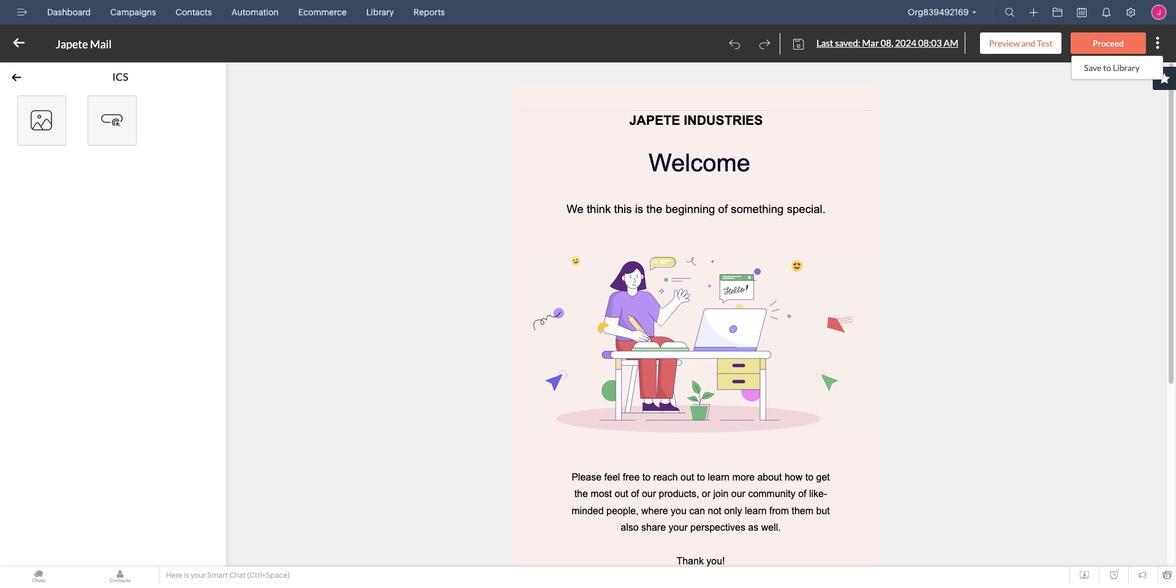 Task type: locate. For each thing, give the bounding box(es) containing it.
(ctrl+space)
[[247, 572, 290, 580]]

automation link
[[227, 0, 284, 25]]

contacts link
[[171, 0, 217, 25]]

dashboard
[[47, 7, 91, 17]]

library link
[[362, 0, 399, 25]]

dashboard link
[[42, 0, 96, 25]]

org839492169
[[908, 7, 969, 17]]

ecommerce link
[[294, 0, 352, 25]]

reports link
[[409, 0, 450, 25]]

your
[[191, 572, 206, 580]]

library
[[366, 7, 394, 17]]

campaigns link
[[105, 0, 161, 25]]

contacts
[[176, 7, 212, 17]]

quick actions image
[[1030, 8, 1038, 17]]

folder image
[[1053, 7, 1063, 17]]



Task type: describe. For each thing, give the bounding box(es) containing it.
automation
[[232, 7, 279, 17]]

search image
[[1005, 7, 1015, 17]]

chat
[[229, 572, 246, 580]]

chats image
[[0, 567, 77, 585]]

is
[[184, 572, 189, 580]]

contacts image
[[82, 567, 159, 585]]

campaigns
[[110, 7, 156, 17]]

here is your smart chat (ctrl+space)
[[166, 572, 290, 580]]

here
[[166, 572, 182, 580]]

notifications image
[[1102, 7, 1112, 17]]

configure settings image
[[1126, 7, 1136, 17]]

smart
[[207, 572, 228, 580]]

reports
[[414, 7, 445, 17]]

calendar image
[[1078, 7, 1087, 17]]

ecommerce
[[298, 7, 347, 17]]



Task type: vqa. For each thing, say whether or not it's contained in the screenshot.
Desk Link
no



